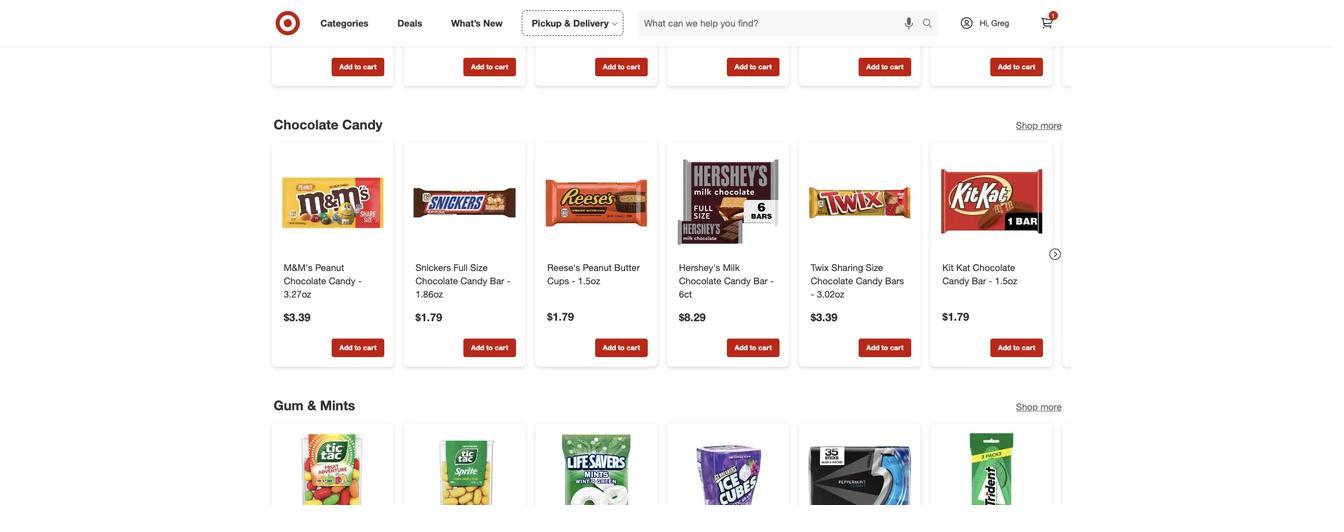 Task type: vqa. For each thing, say whether or not it's contained in the screenshot.
the top Answer It
no



Task type: describe. For each thing, give the bounding box(es) containing it.
categories
[[320, 17, 369, 29]]

1 link
[[1034, 10, 1060, 36]]

shop more button for gum & mints
[[1016, 401, 1062, 414]]

reese's peanut butter cups - 1.5oz
[[547, 262, 640, 287]]

bars
[[885, 275, 904, 287]]

chocolate inside snickers full size chocolate candy bar - 1.86oz
[[415, 275, 458, 287]]

snickers full size chocolate candy bar - 1.86oz
[[415, 262, 510, 300]]

- inside snickers full size chocolate candy bar - 1.86oz
[[507, 275, 510, 287]]

peanut for $3.39
[[315, 262, 344, 274]]

$4.79
[[547, 29, 574, 42]]

& for mints
[[307, 397, 316, 413]]

what's new
[[451, 17, 503, 29]]

mints
[[320, 397, 355, 413]]

snickers full size chocolate candy bar - 1.86oz link
[[415, 261, 513, 301]]

bar for $8.29
[[753, 275, 768, 287]]

pickup & delivery
[[532, 17, 609, 29]]

twix sharing size chocolate candy bars - 3.02oz link
[[811, 261, 909, 301]]

butter
[[614, 262, 640, 274]]

hi, greg
[[980, 18, 1009, 28]]

$2.89
[[811, 29, 837, 42]]

$1.79 for kit kat chocolate candy bar - 1.5oz
[[942, 310, 969, 323]]

twix
[[811, 262, 829, 274]]

more for gum & mints
[[1041, 401, 1062, 413]]

chocolate inside m&m's peanut chocolate candy - 3.27oz
[[283, 275, 326, 287]]

hershey's
[[679, 262, 720, 274]]

milk
[[723, 262, 740, 274]]

m&m's peanut chocolate candy - 3.27oz link
[[283, 261, 382, 301]]

m&m's
[[283, 262, 312, 274]]

candy inside kit kat chocolate candy bar - 1.5oz
[[942, 275, 969, 287]]

chocolate inside hershey's milk chocolate candy bar - 6ct
[[679, 275, 721, 287]]

1.5oz inside reese's peanut butter cups - 1.5oz
[[578, 275, 600, 287]]

$3.39 for twix sharing size chocolate candy bars - 3.02oz
[[811, 310, 837, 324]]

what's new link
[[441, 10, 517, 36]]

3.02oz
[[817, 288, 844, 300]]

& for delivery
[[564, 17, 571, 29]]

twix sharing size chocolate candy bars - 3.02oz
[[811, 262, 904, 300]]

shop for chocolate candy
[[1016, 120, 1038, 131]]

search button
[[917, 10, 945, 38]]

hershey's milk chocolate candy bar - 6ct
[[679, 262, 774, 300]]

search
[[917, 18, 945, 30]]

kit kat chocolate candy bar - 1.5oz link
[[942, 261, 1041, 288]]

more for chocolate candy
[[1041, 120, 1062, 131]]

greg
[[991, 18, 1009, 28]]

candy inside twix sharing size chocolate candy bars - 3.02oz
[[856, 275, 882, 287]]

bar inside snickers full size chocolate candy bar - 1.86oz
[[490, 275, 504, 287]]



Task type: locate. For each thing, give the bounding box(es) containing it.
1 vertical spatial shop more button
[[1016, 401, 1062, 414]]

1 horizontal spatial $1.79
[[547, 310, 574, 323]]

chocolate inside kit kat chocolate candy bar - 1.5oz
[[973, 262, 1015, 274]]

0 horizontal spatial $1.79
[[415, 310, 442, 324]]

1 horizontal spatial $3.39
[[811, 310, 837, 324]]

2 shop from the top
[[1016, 401, 1038, 413]]

$1.79 down kit kat chocolate candy bar - 1.5oz
[[942, 310, 969, 323]]

1 horizontal spatial bar
[[753, 275, 768, 287]]

chocolate inside twix sharing size chocolate candy bars - 3.02oz
[[811, 275, 853, 287]]

cups
[[547, 275, 569, 287]]

1 horizontal spatial &
[[564, 17, 571, 29]]

- inside m&m's peanut chocolate candy - 3.27oz
[[358, 275, 361, 287]]

more
[[1041, 120, 1062, 131], [1041, 401, 1062, 413]]

sharing
[[831, 262, 863, 274]]

$3.39 down 3.27oz
[[283, 310, 310, 324]]

1 $1.79 from the left
[[547, 310, 574, 323]]

size inside twix sharing size chocolate candy bars - 3.02oz
[[866, 262, 883, 274]]

size for $1.79
[[470, 262, 487, 274]]

0 horizontal spatial $3.39
[[283, 310, 310, 324]]

hi,
[[980, 18, 989, 28]]

- inside hershey's milk chocolate candy bar - 6ct
[[770, 275, 774, 287]]

2 shop more button from the top
[[1016, 401, 1062, 414]]

- inside kit kat chocolate candy bar - 1.5oz
[[989, 275, 992, 287]]

candy inside m&m's peanut chocolate candy - 3.27oz
[[328, 275, 355, 287]]

0 horizontal spatial 1.5oz
[[578, 275, 600, 287]]

1 size from the left
[[470, 262, 487, 274]]

2 peanut from the left
[[583, 262, 611, 274]]

kit
[[942, 262, 953, 274]]

0 horizontal spatial peanut
[[315, 262, 344, 274]]

$3.39
[[283, 310, 310, 324], [811, 310, 837, 324]]

bar for $1.79
[[972, 275, 986, 287]]

2 horizontal spatial $1.79
[[942, 310, 969, 323]]

bar inside kit kat chocolate candy bar - 1.5oz
[[972, 275, 986, 287]]

size
[[470, 262, 487, 274], [866, 262, 883, 274]]

$3.39 down 3.02oz at the right
[[811, 310, 837, 324]]

$6.49
[[679, 29, 706, 42]]

wrigley's 5 peppermint cobalt sugarfree gum - 35ct image
[[808, 433, 911, 505], [808, 433, 911, 505]]

reese's peanut butter cups - 1.5oz link
[[547, 261, 645, 288]]

1 shop more from the top
[[1016, 120, 1062, 131]]

new
[[483, 17, 503, 29]]

& inside "link"
[[564, 17, 571, 29]]

&
[[564, 17, 571, 29], [307, 397, 316, 413]]

size right full
[[470, 262, 487, 274]]

size for $3.39
[[866, 262, 883, 274]]

life savers wint-o-mint candies - 6.25oz image
[[545, 433, 648, 505], [545, 433, 648, 505]]

candy
[[342, 116, 383, 132], [328, 275, 355, 287], [460, 275, 487, 287], [724, 275, 751, 287], [856, 275, 882, 287], [942, 275, 969, 287]]

shop more button for chocolate candy
[[1016, 119, 1062, 133]]

$1.79 down "cups"
[[547, 310, 574, 323]]

bar inside hershey's milk chocolate candy bar - 6ct
[[753, 275, 768, 287]]

delivery
[[573, 17, 609, 29]]

chocolate candy
[[274, 116, 383, 132]]

1 $3.39 from the left
[[283, 310, 310, 324]]

$1.79 for snickers full size chocolate candy bar - 1.86oz
[[415, 310, 442, 324]]

0 vertical spatial shop
[[1016, 120, 1038, 131]]

0 horizontal spatial &
[[307, 397, 316, 413]]

2 1.5oz from the left
[[995, 275, 1017, 287]]

what's
[[451, 17, 481, 29]]

pickup
[[532, 17, 562, 29]]

peanut
[[315, 262, 344, 274], [583, 262, 611, 274]]

bar
[[490, 275, 504, 287], [753, 275, 768, 287], [972, 275, 986, 287]]

peanut inside m&m's peanut chocolate candy - 3.27oz
[[315, 262, 344, 274]]

1 bar from the left
[[490, 275, 504, 287]]

$1.79 down 1.86oz
[[415, 310, 442, 324]]

deals link
[[388, 10, 437, 36]]

1 horizontal spatial 1.5oz
[[995, 275, 1017, 287]]

2 shop more from the top
[[1016, 401, 1062, 413]]

candy inside hershey's milk chocolate candy bar - 6ct
[[724, 275, 751, 287]]

peanut for $1.79
[[583, 262, 611, 274]]

- inside reese's peanut butter cups - 1.5oz
[[571, 275, 575, 287]]

add
[[339, 62, 352, 71], [471, 62, 484, 71], [603, 62, 616, 71], [734, 62, 748, 71], [866, 62, 879, 71], [998, 62, 1011, 71], [339, 343, 352, 352], [471, 343, 484, 352], [603, 343, 616, 352], [734, 343, 748, 352], [866, 343, 879, 352], [998, 343, 1011, 352]]

0 horizontal spatial bar
[[490, 275, 504, 287]]

kat
[[956, 262, 970, 274]]

2 horizontal spatial bar
[[972, 275, 986, 287]]

add to cart button
[[331, 58, 384, 76], [463, 58, 516, 76], [595, 58, 648, 76], [727, 58, 779, 76], [859, 58, 911, 76], [990, 58, 1043, 76], [331, 339, 384, 357], [463, 339, 516, 357], [595, 339, 648, 357], [727, 339, 779, 357], [859, 339, 911, 357], [990, 339, 1043, 357]]

0 vertical spatial shop more button
[[1016, 119, 1062, 133]]

m&m's peanut chocolate candy - 3.27oz
[[283, 262, 361, 300]]

hershey's milk chocolate candy bar - 6ct image
[[676, 152, 779, 254], [676, 152, 779, 254]]

size right sharing
[[866, 262, 883, 274]]

$1.99
[[283, 29, 310, 42]]

6ct
[[679, 288, 692, 300]]

1 vertical spatial more
[[1041, 401, 1062, 413]]

kit kat chocolate candy bar - 1.5oz
[[942, 262, 1017, 287]]

candy inside snickers full size chocolate candy bar - 1.86oz
[[460, 275, 487, 287]]

reese's peanut butter cups - 1.5oz image
[[545, 152, 648, 254], [545, 152, 648, 254]]

deals
[[397, 17, 422, 29]]

peanut left butter
[[583, 262, 611, 274]]

1.5oz inside kit kat chocolate candy bar - 1.5oz
[[995, 275, 1017, 287]]

snickers full size chocolate candy bar - 1.86oz image
[[413, 152, 516, 254], [413, 152, 516, 254]]

1 more from the top
[[1041, 120, 1062, 131]]

2 size from the left
[[866, 262, 883, 274]]

categories link
[[311, 10, 383, 36]]

1 shop more button from the top
[[1016, 119, 1062, 133]]

2 more from the top
[[1041, 401, 1062, 413]]

hershey's milk chocolate candy bar - 6ct link
[[679, 261, 777, 301]]

3 bar from the left
[[972, 275, 986, 287]]

shop more for chocolate candy
[[1016, 120, 1062, 131]]

2 $3.39 from the left
[[811, 310, 837, 324]]

$1.79
[[547, 310, 574, 323], [942, 310, 969, 323], [415, 310, 442, 324]]

cart
[[363, 62, 376, 71], [495, 62, 508, 71], [626, 62, 640, 71], [758, 62, 772, 71], [890, 62, 903, 71], [1022, 62, 1035, 71], [363, 343, 376, 352], [495, 343, 508, 352], [626, 343, 640, 352], [758, 343, 772, 352], [890, 343, 903, 352], [1022, 343, 1035, 352]]

pickup & delivery link
[[522, 10, 623, 36]]

reese's
[[547, 262, 580, 274]]

& up $4.79
[[564, 17, 571, 29]]

peanut right m&m's on the bottom left of page
[[315, 262, 344, 274]]

$8.29
[[679, 310, 706, 324]]

1
[[1052, 12, 1055, 19]]

What can we help you find? suggestions appear below search field
[[637, 10, 925, 36]]

1 shop from the top
[[1016, 120, 1038, 131]]

1 vertical spatial shop more
[[1016, 401, 1062, 413]]

shop more button
[[1016, 119, 1062, 133], [1016, 401, 1062, 414]]

& right gum
[[307, 397, 316, 413]]

1.86oz
[[415, 288, 443, 300]]

$4.89
[[942, 29, 969, 42]]

2 $1.79 from the left
[[942, 310, 969, 323]]

twix sharing size chocolate candy bars - 3.02oz image
[[808, 152, 911, 254], [808, 152, 911, 254]]

shop more for gum & mints
[[1016, 401, 1062, 413]]

m&m's peanut chocolate candy - 3.27oz image
[[281, 152, 384, 254], [281, 152, 384, 254]]

snickers
[[415, 262, 451, 274]]

shop more
[[1016, 120, 1062, 131], [1016, 401, 1062, 413]]

1 vertical spatial &
[[307, 397, 316, 413]]

1 horizontal spatial size
[[866, 262, 883, 274]]

1 horizontal spatial peanut
[[583, 262, 611, 274]]

0 vertical spatial &
[[564, 17, 571, 29]]

gum & mints
[[274, 397, 355, 413]]

kit kat chocolate candy bar - 1.5oz image
[[940, 152, 1043, 254], [940, 152, 1043, 254]]

to
[[354, 62, 361, 71], [486, 62, 493, 71], [618, 62, 624, 71], [750, 62, 756, 71], [881, 62, 888, 71], [1013, 62, 1020, 71], [354, 343, 361, 352], [486, 343, 493, 352], [618, 343, 624, 352], [750, 343, 756, 352], [881, 343, 888, 352], [1013, 343, 1020, 352]]

1.5oz
[[578, 275, 600, 287], [995, 275, 1017, 287]]

full
[[453, 262, 467, 274]]

tic tac fruit adventure mint candies - 1oz image
[[281, 433, 384, 505], [281, 433, 384, 505]]

peanut inside reese's peanut butter cups - 1.5oz
[[583, 262, 611, 274]]

gum
[[274, 397, 304, 413]]

1 1.5oz from the left
[[578, 275, 600, 287]]

$3.39 for m&m's peanut chocolate candy - 3.27oz
[[283, 310, 310, 324]]

chocolate
[[274, 116, 339, 132], [973, 262, 1015, 274], [283, 275, 326, 287], [415, 275, 458, 287], [679, 275, 721, 287], [811, 275, 853, 287]]

0 vertical spatial shop more
[[1016, 120, 1062, 131]]

1 vertical spatial shop
[[1016, 401, 1038, 413]]

shop
[[1016, 120, 1038, 131], [1016, 401, 1038, 413]]

size inside snickers full size chocolate candy bar - 1.86oz
[[470, 262, 487, 274]]

shop for gum & mints
[[1016, 401, 1038, 413]]

ice breakers ice cubes arctic grape sugar free gum - 40ct image
[[676, 433, 779, 505], [676, 433, 779, 505]]

trident spearmint sugar free gum - 3ct/2.8oz image
[[940, 433, 1043, 505], [940, 433, 1043, 505]]

1 peanut from the left
[[315, 262, 344, 274]]

tic tac sprite single - 1oz image
[[413, 433, 516, 505], [413, 433, 516, 505]]

- inside twix sharing size chocolate candy bars - 3.02oz
[[811, 288, 814, 300]]

3 $1.79 from the left
[[415, 310, 442, 324]]

3.27oz
[[283, 288, 311, 300]]

add to cart
[[339, 62, 376, 71], [471, 62, 508, 71], [603, 62, 640, 71], [734, 62, 772, 71], [866, 62, 903, 71], [998, 62, 1035, 71], [339, 343, 376, 352], [471, 343, 508, 352], [603, 343, 640, 352], [734, 343, 772, 352], [866, 343, 903, 352], [998, 343, 1035, 352]]

0 vertical spatial more
[[1041, 120, 1062, 131]]

2 bar from the left
[[753, 275, 768, 287]]

0 horizontal spatial size
[[470, 262, 487, 274]]

$1.79 for reese's peanut butter cups - 1.5oz
[[547, 310, 574, 323]]

-
[[358, 275, 361, 287], [507, 275, 510, 287], [571, 275, 575, 287], [770, 275, 774, 287], [989, 275, 992, 287], [811, 288, 814, 300]]



